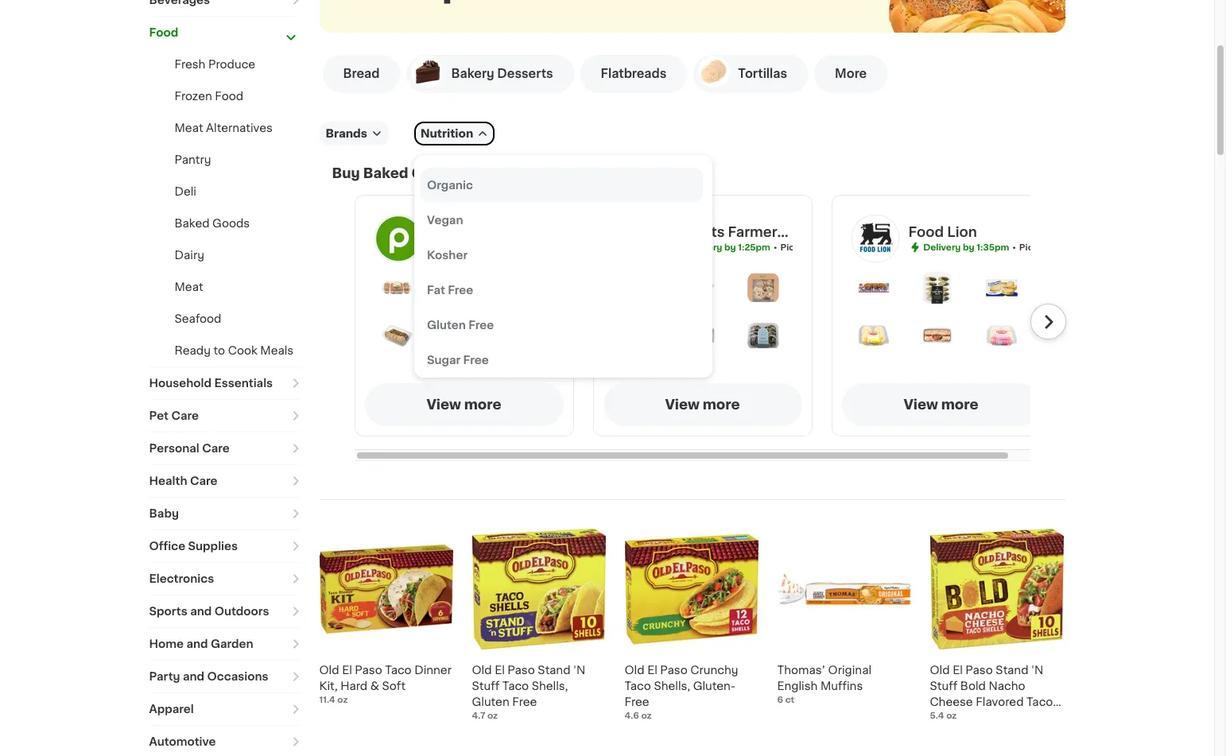 Task type: vqa. For each thing, say whether or not it's contained in the screenshot.
topmost 13 %
no



Task type: describe. For each thing, give the bounding box(es) containing it.
health care link
[[149, 465, 300, 497]]

more for sprouts farmers market
[[703, 399, 740, 411]]

home and garden
[[149, 639, 253, 650]]

baby
[[149, 508, 179, 519]]

4.7
[[472, 712, 485, 721]]

nutrition button
[[414, 122, 495, 146]]

&
[[370, 681, 379, 692]]

shells, inside the old el paso stand 'n stuff taco shells, gluten free 4.7 oz
[[532, 681, 568, 692]]

lofthouse yellow frosted cookies image
[[858, 320, 890, 352]]

office supplies link
[[149, 531, 300, 562]]

group containing organic
[[414, 155, 713, 378]]

2.0mi
[[1053, 243, 1078, 252]]

free for fat free
[[448, 285, 474, 296]]

cook
[[228, 345, 258, 356]]

and for party
[[183, 671, 205, 682]]

bold
[[961, 681, 986, 692]]

more for food lion
[[942, 399, 979, 411]]

4.6
[[625, 712, 639, 721]]

cheese
[[930, 697, 973, 708]]

sprouts farmers market image
[[613, 215, 661, 262]]

dairy
[[175, 250, 204, 261]]

to
[[214, 345, 225, 356]]

13.0mi
[[814, 243, 843, 252]]

muffins
[[821, 681, 863, 692]]

1:25pm inside sprouts farmers market delivery by 1:25pm • pickup 13.0mi
[[738, 243, 771, 252]]

occasions
[[207, 671, 268, 682]]

paso for taco
[[508, 665, 535, 676]]

automotive
[[149, 737, 216, 748]]

view for publix
[[427, 399, 461, 411]]

pantry link
[[175, 154, 211, 165]]

nutrition
[[421, 128, 474, 139]]

personal care link
[[149, 433, 300, 465]]

old for old el paso stand 'n stuff taco shells, gluten free
[[472, 665, 492, 676]]

el for hard
[[342, 665, 352, 676]]

brands button
[[319, 122, 389, 146]]

apparel link
[[149, 694, 300, 725]]

baked goods link
[[175, 218, 250, 229]]

sugar
[[427, 355, 461, 366]]

electronics
[[149, 574, 214, 585]]

bakery
[[451, 68, 495, 80]]

1 vertical spatial food
[[215, 91, 244, 102]]

household essentials link
[[149, 367, 300, 399]]

2 pickup from the left
[[1020, 243, 1051, 252]]

food lion
[[909, 226, 977, 238]]

pantry
[[175, 154, 211, 165]]

food for food lion
[[909, 226, 944, 238]]

simple joys bakery sliced marble cake image
[[748, 320, 779, 352]]

tortillas link
[[694, 55, 808, 93]]

ready to cook meals
[[175, 345, 294, 356]]

more for publix
[[464, 399, 502, 411]]

organic
[[427, 180, 473, 191]]

by for delivery by 1:35pm
[[963, 243, 975, 252]]

publix bakery assorted cookies image
[[381, 320, 412, 352]]

shells
[[930, 713, 964, 724]]

fresh
[[175, 59, 206, 70]]

meat alternatives
[[175, 122, 273, 134]]

entenmann's all butter loaf cake image
[[986, 272, 1018, 304]]

view more button for sprouts farmers market
[[603, 383, 802, 426]]

office supplies
[[149, 541, 238, 552]]

outdoors
[[215, 606, 269, 617]]

paso for bold
[[966, 665, 993, 676]]

0 horizontal spatial gluten
[[427, 320, 466, 331]]

seafood
[[175, 313, 221, 325]]

5.4 oz
[[930, 712, 957, 721]]

baked goods delivery or pickup image
[[879, 0, 1117, 144]]

greenwise muffins, blueberry, mini image
[[381, 272, 412, 304]]

free for sugar free
[[463, 355, 489, 366]]

baked goods
[[175, 218, 250, 229]]

gluten free link
[[421, 308, 703, 343]]

deli
[[175, 186, 196, 197]]

food link
[[149, 17, 300, 49]]

oz inside old el paso taco dinner kit, hard & soft 11.4 oz
[[337, 696, 348, 705]]

0 horizontal spatial baked
[[175, 218, 210, 229]]

view more for food lion
[[904, 399, 979, 411]]

alternatives
[[206, 122, 273, 134]]

old for old el paso crunchy taco shells, gluten- free
[[625, 665, 645, 676]]

meals
[[260, 345, 294, 356]]

personal
[[149, 443, 199, 454]]

• pickup 2.0mi
[[1013, 243, 1078, 252]]

apparel
[[149, 704, 194, 715]]

pickup inside sprouts farmers market delivery by 1:25pm • pickup 13.0mi
[[781, 243, 812, 252]]

delivery for delivery by 1:35pm
[[924, 243, 961, 252]]

health care
[[149, 476, 217, 487]]

old el paso stand 'n stuff taco shells, gluten free 4.7 oz
[[472, 665, 586, 721]]

oz inside old el paso crunchy taco shells, gluten- free 4.6 oz
[[641, 712, 652, 721]]

5.4
[[930, 712, 945, 721]]

desserts
[[497, 68, 553, 80]]

market
[[789, 226, 838, 238]]

ct
[[786, 696, 795, 705]]

old el paso stand 'n stuff bold nacho cheese flavored taco shells image
[[930, 523, 1064, 656]]

party and occasions link
[[149, 661, 300, 693]]

farmers
[[728, 226, 785, 238]]

bakery desserts image
[[412, 56, 443, 87]]

food for food
[[149, 27, 178, 38]]

fat free
[[427, 285, 474, 296]]

thomas' original english muffins 6 ct
[[778, 665, 872, 705]]

publix
[[432, 226, 475, 238]]

flatbreads link
[[580, 55, 688, 93]]

kosher link
[[421, 238, 703, 273]]

meat for meat link
[[175, 282, 203, 293]]

delivery by 1:35pm
[[924, 243, 1010, 252]]

at
[[462, 167, 476, 180]]

1:35pm
[[977, 243, 1010, 252]]

bakery desserts link
[[407, 55, 574, 93]]

nacho
[[989, 681, 1026, 692]]

taco inside the old el paso stand 'n stuff taco shells, gluten free 4.7 oz
[[503, 681, 529, 692]]

food lion image
[[852, 215, 899, 262]]

home
[[149, 639, 184, 650]]

electronics link
[[149, 563, 300, 595]]

you
[[563, 167, 590, 180]]

1 horizontal spatial little debbie oatmeal creme pies image
[[858, 272, 890, 304]]

tortillas image
[[699, 56, 730, 87]]

office
[[149, 541, 185, 552]]

publix image
[[374, 215, 422, 262]]

health
[[149, 476, 187, 487]]

sports
[[149, 606, 188, 617]]

more button
[[815, 55, 888, 93]]

care for personal care
[[202, 443, 230, 454]]

1 vertical spatial goods
[[212, 218, 250, 229]]



Task type: locate. For each thing, give the bounding box(es) containing it.
1 vertical spatial meat
[[175, 282, 203, 293]]

el inside old el paso crunchy taco shells, gluten- free 4.6 oz
[[648, 665, 658, 676]]

2 shells, from the left
[[654, 681, 691, 692]]

2 view from the left
[[665, 399, 700, 411]]

1 horizontal spatial view
[[665, 399, 700, 411]]

0 vertical spatial baked
[[363, 167, 408, 180]]

stand for nacho
[[996, 665, 1029, 676]]

deli link
[[175, 186, 196, 197]]

0 vertical spatial little debbie oatmeal creme pies image
[[858, 272, 890, 304]]

salted caramel chocolate chip cookies image
[[683, 272, 715, 304]]

1 vertical spatial gluten
[[472, 697, 510, 708]]

2 stuff from the left
[[930, 681, 958, 692]]

el for bold
[[953, 665, 963, 676]]

old up kit,
[[319, 665, 339, 676]]

stores
[[479, 167, 525, 180]]

view more down immaculate baking company cinnamon rolls image
[[665, 399, 740, 411]]

and up home and garden
[[190, 606, 212, 617]]

stand inside the old el paso stand 'n stuff taco shells, gluten free 4.7 oz
[[538, 665, 571, 676]]

care right health
[[190, 476, 217, 487]]

food left the lion
[[909, 226, 944, 238]]

1 horizontal spatial view more link
[[603, 383, 802, 426]]

1 horizontal spatial shells,
[[654, 681, 691, 692]]

1 horizontal spatial pickup
[[1020, 243, 1051, 252]]

delivery down sprouts
[[685, 243, 723, 252]]

2 horizontal spatial food
[[909, 226, 944, 238]]

view more button down the j. skinner baking strawberry cheese danish 'icon'
[[842, 383, 1041, 426]]

2 horizontal spatial more
[[942, 399, 979, 411]]

crunchy
[[691, 665, 739, 676]]

supplies
[[188, 541, 238, 552]]

'n for old el paso stand 'n stuff taco shells, gluten free 4.7 oz
[[574, 665, 586, 676]]

1 meat from the top
[[175, 122, 203, 134]]

3 view more link from the left
[[842, 383, 1041, 426]]

2 more from the left
[[703, 399, 740, 411]]

old el paso taco dinner kit, hard & soft image
[[319, 523, 453, 656]]

little debbie oatmeal creme pies image up sugar free
[[445, 320, 477, 352]]

baby link
[[149, 498, 300, 530]]

0 vertical spatial care
[[171, 410, 199, 422]]

'n inside the old el paso stand 'n stuff taco shells, gluten free 4.7 oz
[[574, 665, 586, 676]]

0 horizontal spatial food
[[149, 27, 178, 38]]

1:25pm
[[500, 243, 532, 252], [738, 243, 771, 252]]

care inside "link"
[[202, 443, 230, 454]]

vegan
[[427, 215, 463, 226]]

meat up pantry link
[[175, 122, 203, 134]]

view
[[427, 399, 461, 411], [665, 399, 700, 411], [904, 399, 938, 411]]

food up fresh
[[149, 27, 178, 38]]

2 horizontal spatial view
[[904, 399, 938, 411]]

ready
[[175, 345, 211, 356]]

0 vertical spatial meat
[[175, 122, 203, 134]]

1 view more button from the left
[[365, 383, 564, 426]]

1 horizontal spatial stuff
[[930, 681, 958, 692]]

3 paso from the left
[[660, 665, 688, 676]]

more down immaculate baking company cinnamon rolls image
[[703, 399, 740, 411]]

3 delivery from the left
[[924, 243, 961, 252]]

and right party
[[183, 671, 205, 682]]

free
[[448, 285, 474, 296], [469, 320, 494, 331], [463, 355, 489, 366], [512, 697, 537, 708], [625, 697, 650, 708]]

1 pickup from the left
[[781, 243, 812, 252]]

shells, inside old el paso crunchy taco shells, gluten- free 4.6 oz
[[654, 681, 691, 692]]

el up bold
[[953, 665, 963, 676]]

free for gluten free
[[469, 320, 494, 331]]

bread
[[343, 68, 380, 80]]

view more link for sprouts farmers market
[[603, 383, 802, 426]]

and for home
[[186, 639, 208, 650]]

paso for gluten-
[[660, 665, 688, 676]]

frozen food
[[175, 91, 244, 102]]

meat
[[175, 122, 203, 134], [175, 282, 203, 293]]

3 old from the left
[[625, 665, 645, 676]]

4 el from the left
[[953, 665, 963, 676]]

by
[[486, 243, 498, 252], [725, 243, 736, 252], [963, 243, 975, 252]]

taco inside old el paso stand 'n stuff bold nacho cheese flavored taco shells
[[1027, 697, 1053, 708]]

2 old from the left
[[472, 665, 492, 676]]

0 horizontal spatial 1:25pm
[[500, 243, 532, 252]]

sugar free
[[427, 355, 489, 366]]

0 vertical spatial food
[[149, 27, 178, 38]]

thomas' original english muffins image
[[778, 523, 911, 656]]

2 by from the left
[[725, 243, 736, 252]]

2 1:25pm from the left
[[738, 243, 771, 252]]

organic link
[[421, 168, 703, 203]]

view more button for publix
[[365, 383, 564, 426]]

group
[[414, 155, 713, 378]]

1 paso from the left
[[355, 665, 382, 676]]

1 vertical spatial care
[[202, 443, 230, 454]]

1 horizontal spatial stand
[[996, 665, 1029, 676]]

0 horizontal spatial view more
[[427, 399, 502, 411]]

3 el from the left
[[648, 665, 658, 676]]

j. skinner baking strawberry cheese danish image
[[922, 320, 954, 352]]

by right kosher
[[486, 243, 498, 252]]

3 view more button from the left
[[842, 383, 1041, 426]]

delivery for delivery by 1:25pm
[[446, 243, 484, 252]]

view more button for food lion
[[842, 383, 1041, 426]]

old el paso crunchy taco shells, gluten-free image
[[625, 523, 758, 656]]

oz inside the old el paso stand 'n stuff taco shells, gluten free 4.7 oz
[[488, 712, 498, 721]]

3 by from the left
[[963, 243, 975, 252]]

party
[[149, 671, 180, 682]]

1 view more link from the left
[[365, 383, 564, 426]]

1 stand from the left
[[538, 665, 571, 676]]

0 vertical spatial and
[[190, 606, 212, 617]]

4 paso from the left
[[966, 665, 993, 676]]

stuff up 4.7
[[472, 681, 500, 692]]

3 view from the left
[[904, 399, 938, 411]]

english
[[778, 681, 818, 692]]

1 view more from the left
[[427, 399, 502, 411]]

meat link
[[175, 282, 203, 293]]

• inside sprouts farmers market delivery by 1:25pm • pickup 13.0mi
[[774, 243, 778, 252]]

lion
[[947, 226, 977, 238]]

6
[[778, 696, 783, 705]]

stuff up 'cheese'
[[930, 681, 958, 692]]

by for delivery by 1:25pm
[[486, 243, 498, 252]]

produce
[[208, 59, 255, 70]]

'n inside old el paso stand 'n stuff bold nacho cheese flavored taco shells
[[1032, 665, 1044, 676]]

old up 'cheese'
[[930, 665, 950, 676]]

0 horizontal spatial goods
[[212, 218, 250, 229]]

1 horizontal spatial •
[[1013, 243, 1016, 252]]

• down farmers
[[774, 243, 778, 252]]

by inside sprouts farmers market delivery by 1:25pm • pickup 13.0mi
[[725, 243, 736, 252]]

2 horizontal spatial delivery
[[924, 243, 961, 252]]

1 'n from the left
[[574, 665, 586, 676]]

view for sprouts farmers market
[[665, 399, 700, 411]]

old
[[319, 665, 339, 676], [472, 665, 492, 676], [625, 665, 645, 676], [930, 665, 950, 676]]

0 horizontal spatial view
[[427, 399, 461, 411]]

3 more from the left
[[942, 399, 979, 411]]

el for taco
[[495, 665, 505, 676]]

2 paso from the left
[[508, 665, 535, 676]]

little debbie oatmeal creme pies image up lofthouse yellow frosted cookies image
[[858, 272, 890, 304]]

flatbreads
[[601, 68, 667, 80]]

baked up dairy
[[175, 218, 210, 229]]

1 horizontal spatial gluten
[[472, 697, 510, 708]]

2 view more button from the left
[[603, 383, 802, 426]]

tortillas
[[738, 68, 788, 80]]

bakery desserts
[[451, 68, 553, 80]]

ready to cook meals link
[[175, 345, 294, 356]]

dinner
[[415, 665, 452, 676]]

care up 'health care' 'link' in the left of the page
[[202, 443, 230, 454]]

gluten free
[[427, 320, 494, 331]]

gluten up sugar
[[427, 320, 466, 331]]

stand
[[538, 665, 571, 676], [996, 665, 1029, 676]]

personal care
[[149, 443, 230, 454]]

garden
[[211, 639, 253, 650]]

view more for sprouts farmers market
[[665, 399, 740, 411]]

view more link
[[365, 383, 564, 426], [603, 383, 802, 426], [842, 383, 1041, 426]]

gluten up 4.7
[[472, 697, 510, 708]]

free inside the old el paso stand 'n stuff taco shells, gluten free 4.7 oz
[[512, 697, 537, 708]]

0 horizontal spatial 'n
[[574, 665, 586, 676]]

0 horizontal spatial pickup
[[781, 243, 812, 252]]

delivery inside sprouts farmers market delivery by 1:25pm • pickup 13.0mi
[[685, 243, 723, 252]]

• right 1:35pm
[[1013, 243, 1016, 252]]

el left crunchy
[[648, 665, 658, 676]]

2 vertical spatial and
[[183, 671, 205, 682]]

1 vertical spatial baked
[[175, 218, 210, 229]]

paso inside old el paso taco dinner kit, hard & soft 11.4 oz
[[355, 665, 382, 676]]

frozen
[[175, 91, 212, 102]]

1 horizontal spatial food
[[215, 91, 244, 102]]

view more link down immaculate baking company cinnamon rolls image
[[603, 383, 802, 426]]

thomas'
[[778, 665, 826, 676]]

oz right 11.4
[[337, 696, 348, 705]]

frozen food link
[[175, 91, 244, 102]]

el inside old el paso taco dinner kit, hard & soft 11.4 oz
[[342, 665, 352, 676]]

near
[[528, 167, 560, 180]]

1 shells, from the left
[[532, 681, 568, 692]]

1 horizontal spatial baked
[[363, 167, 408, 180]]

lilly's cookies, black & white image
[[922, 272, 954, 304]]

el inside the old el paso stand 'n stuff taco shells, gluten free 4.7 oz
[[495, 665, 505, 676]]

1 stuff from the left
[[472, 681, 500, 692]]

pickup down market
[[781, 243, 812, 252]]

0 horizontal spatial •
[[774, 243, 778, 252]]

0 horizontal spatial stuff
[[472, 681, 500, 692]]

view more button down sugar free
[[365, 383, 564, 426]]

food down produce
[[215, 91, 244, 102]]

view more link down sugar free
[[365, 383, 564, 426]]

0 horizontal spatial more
[[464, 399, 502, 411]]

0 vertical spatial goods
[[412, 167, 459, 180]]

el for gluten-
[[648, 665, 658, 676]]

view for food lion
[[904, 399, 938, 411]]

care inside 'link'
[[190, 476, 217, 487]]

2 view more link from the left
[[603, 383, 802, 426]]

care for pet care
[[171, 410, 199, 422]]

paso inside old el paso stand 'n stuff bold nacho cheese flavored taco shells
[[966, 665, 993, 676]]

1 view from the left
[[427, 399, 461, 411]]

care right pet
[[171, 410, 199, 422]]

original
[[829, 665, 872, 676]]

1 horizontal spatial 1:25pm
[[738, 243, 771, 252]]

brands
[[326, 128, 367, 139]]

gluten inside the old el paso stand 'n stuff taco shells, gluten free 4.7 oz
[[472, 697, 510, 708]]

fat free link
[[421, 273, 703, 308]]

old inside old el paso taco dinner kit, hard & soft 11.4 oz
[[319, 665, 339, 676]]

publix bakery sugar cookies, frosted image
[[445, 272, 477, 304]]

oz right 4.7
[[488, 712, 498, 721]]

immaculate baking company cinnamon rolls image
[[683, 320, 715, 352]]

more down the j. skinner baking strawberry cheese danish 'icon'
[[942, 399, 979, 411]]

lofthouse sugar cookies, frosted image
[[986, 320, 1018, 352]]

taco inside old el paso crunchy taco shells, gluten- free 4.6 oz
[[625, 681, 651, 692]]

11.4
[[319, 696, 335, 705]]

view more link down the j. skinner baking strawberry cheese danish 'icon'
[[842, 383, 1041, 426]]

vegan link
[[421, 203, 703, 238]]

more down sugar free
[[464, 399, 502, 411]]

meat down dairy
[[175, 282, 203, 293]]

old up 4.6
[[625, 665, 645, 676]]

stuff inside old el paso stand 'n stuff bold nacho cheese flavored taco shells
[[930, 681, 958, 692]]

party and occasions
[[149, 671, 268, 682]]

sports and outdoors link
[[149, 596, 300, 628]]

0 horizontal spatial view more button
[[365, 383, 564, 426]]

care for health care
[[190, 476, 217, 487]]

by down farmers
[[725, 243, 736, 252]]

meat for meat alternatives
[[175, 122, 203, 134]]

1:25pm down farmers
[[738, 243, 771, 252]]

2 vertical spatial care
[[190, 476, 217, 487]]

old inside old el paso crunchy taco shells, gluten- free 4.6 oz
[[625, 665, 645, 676]]

view more link for publix
[[365, 383, 564, 426]]

1 horizontal spatial more
[[703, 399, 740, 411]]

0 horizontal spatial stand
[[538, 665, 571, 676]]

1 horizontal spatial 'n
[[1032, 665, 1044, 676]]

stand inside old el paso stand 'n stuff bold nacho cheese flavored taco shells
[[996, 665, 1029, 676]]

baked
[[363, 167, 408, 180], [175, 218, 210, 229]]

old for old el paso taco dinner kit, hard & soft
[[319, 665, 339, 676]]

pet care link
[[149, 400, 300, 432]]

2 horizontal spatial view more
[[904, 399, 979, 411]]

home and garden link
[[149, 628, 300, 660]]

0 horizontal spatial little debbie oatmeal creme pies image
[[445, 320, 477, 352]]

el right dinner at the bottom left of the page
[[495, 665, 505, 676]]

fat
[[427, 285, 445, 296]]

stuff for gluten
[[472, 681, 500, 692]]

0 vertical spatial gluten
[[427, 320, 466, 331]]

view more button down immaculate baking company cinnamon rolls image
[[603, 383, 802, 426]]

view more down sugar free
[[427, 399, 502, 411]]

4 old from the left
[[930, 665, 950, 676]]

1 delivery from the left
[[446, 243, 484, 252]]

3 view more from the left
[[904, 399, 979, 411]]

1 horizontal spatial view more button
[[603, 383, 802, 426]]

taco inside old el paso taco dinner kit, hard & soft 11.4 oz
[[385, 665, 412, 676]]

el inside old el paso stand 'n stuff bold nacho cheese flavored taco shells
[[953, 665, 963, 676]]

household essentials
[[149, 378, 273, 389]]

essentials
[[214, 378, 273, 389]]

1 horizontal spatial by
[[725, 243, 736, 252]]

paso inside the old el paso stand 'n stuff taco shells, gluten free 4.7 oz
[[508, 665, 535, 676]]

0 horizontal spatial by
[[486, 243, 498, 252]]

old inside old el paso stand 'n stuff bold nacho cheese flavored taco shells
[[930, 665, 950, 676]]

bread link
[[323, 55, 400, 93]]

kit,
[[319, 681, 338, 692]]

view down the j. skinner baking strawberry cheese danish 'icon'
[[904, 399, 938, 411]]

household
[[149, 378, 212, 389]]

old inside the old el paso stand 'n stuff taco shells, gluten free 4.7 oz
[[472, 665, 492, 676]]

view more down the j. skinner baking strawberry cheese danish 'icon'
[[904, 399, 979, 411]]

1 horizontal spatial goods
[[412, 167, 459, 180]]

1 vertical spatial and
[[186, 639, 208, 650]]

free inside old el paso crunchy taco shells, gluten- free 4.6 oz
[[625, 697, 650, 708]]

2 delivery from the left
[[685, 243, 723, 252]]

kosher
[[427, 250, 468, 261]]

stuff for cheese
[[930, 681, 958, 692]]

pickup left 2.0mi
[[1020, 243, 1051, 252]]

paso for hard
[[355, 665, 382, 676]]

old up 4.7
[[472, 665, 492, 676]]

1 horizontal spatial view more
[[665, 399, 740, 411]]

delivery down "publix"
[[446, 243, 484, 252]]

el up hard at the bottom left of page
[[342, 665, 352, 676]]

1 vertical spatial little debbie oatmeal creme pies image
[[445, 320, 477, 352]]

2 vertical spatial food
[[909, 226, 944, 238]]

gluten-
[[693, 681, 736, 692]]

1 more from the left
[[464, 399, 502, 411]]

baked right buy
[[363, 167, 408, 180]]

2 horizontal spatial by
[[963, 243, 975, 252]]

'n for old el paso stand 'n stuff bold nacho cheese flavored taco shells
[[1032, 665, 1044, 676]]

little debbie oatmeal creme pies image
[[858, 272, 890, 304], [445, 320, 477, 352]]

1 old from the left
[[319, 665, 339, 676]]

0 horizontal spatial shells,
[[532, 681, 568, 692]]

buy baked goods at stores near you
[[332, 167, 590, 180]]

hard
[[341, 681, 368, 692]]

2 meat from the top
[[175, 282, 203, 293]]

oz right 4.6
[[641, 712, 652, 721]]

0 horizontal spatial view more link
[[365, 383, 564, 426]]

2 • from the left
[[1013, 243, 1016, 252]]

stuff inside the old el paso stand 'n stuff taco shells, gluten free 4.7 oz
[[472, 681, 500, 692]]

buy
[[332, 167, 360, 180]]

oz down 'cheese'
[[947, 712, 957, 721]]

fresh produce
[[175, 59, 255, 70]]

2 horizontal spatial view more button
[[842, 383, 1041, 426]]

1:25pm down vegan link
[[500, 243, 532, 252]]

soft
[[382, 681, 406, 692]]

meat alternatives link
[[175, 122, 273, 134]]

stand for shells,
[[538, 665, 571, 676]]

old el paso stand 'n stuff bold nacho cheese flavored taco shells
[[930, 665, 1053, 724]]

view down immaculate baking company cinnamon rolls image
[[665, 399, 700, 411]]

1 by from the left
[[486, 243, 498, 252]]

view down sugar
[[427, 399, 461, 411]]

fresh produce link
[[175, 59, 255, 70]]

2 view more from the left
[[665, 399, 740, 411]]

1 horizontal spatial delivery
[[685, 243, 723, 252]]

dairy link
[[175, 250, 204, 261]]

2 stand from the left
[[996, 665, 1029, 676]]

pet care
[[149, 410, 199, 422]]

paso inside old el paso crunchy taco shells, gluten- free 4.6 oz
[[660, 665, 688, 676]]

by down the lion
[[963, 243, 975, 252]]

2 'n from the left
[[1032, 665, 1044, 676]]

sprouts blueberry scone 4 pack image
[[748, 272, 779, 304]]

old el paso crunchy taco shells, gluten- free 4.6 oz
[[625, 665, 739, 721]]

1 1:25pm from the left
[[500, 243, 532, 252]]

and for sports
[[190, 606, 212, 617]]

paso
[[355, 665, 382, 676], [508, 665, 535, 676], [660, 665, 688, 676], [966, 665, 993, 676]]

1 • from the left
[[774, 243, 778, 252]]

old el paso stand 'n stuff taco shells, gluten free image
[[472, 523, 606, 656]]

1 el from the left
[[342, 665, 352, 676]]

2 horizontal spatial view more link
[[842, 383, 1041, 426]]

2 el from the left
[[495, 665, 505, 676]]

view more for publix
[[427, 399, 502, 411]]

view more link for food lion
[[842, 383, 1041, 426]]

delivery down food lion
[[924, 243, 961, 252]]

and right home
[[186, 639, 208, 650]]

0 horizontal spatial delivery
[[446, 243, 484, 252]]



